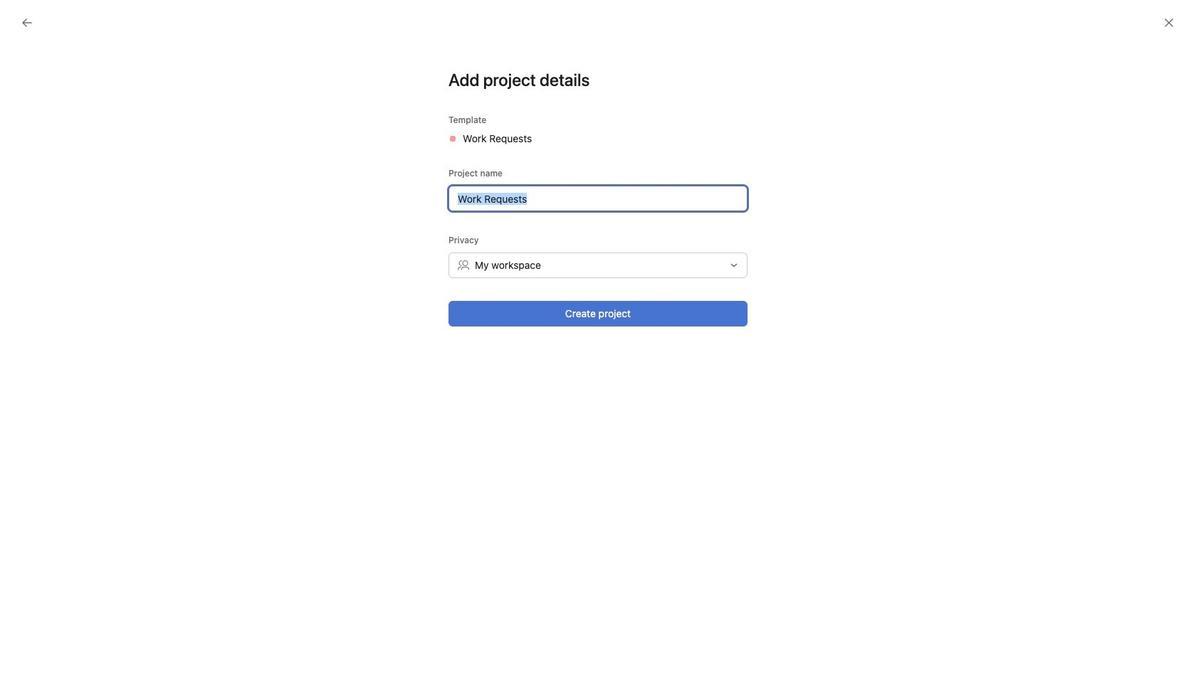 Task type: locate. For each thing, give the bounding box(es) containing it.
0 horizontal spatial list item
[[275, 547, 310, 582]]

Completed checkbox
[[699, 306, 716, 323]]

list box
[[430, 6, 772, 28]]

None text field
[[449, 186, 748, 212]]

go back image
[[21, 17, 33, 28]]

hide sidebar image
[[19, 11, 30, 23]]

list item
[[275, 547, 310, 582], [487, 564, 507, 584]]



Task type: describe. For each thing, give the bounding box(es) containing it.
1 horizontal spatial list item
[[487, 564, 507, 584]]

completed image
[[699, 306, 716, 323]]

close image
[[1164, 17, 1175, 28]]

view profile image
[[702, 212, 736, 246]]



Task type: vqa. For each thing, say whether or not it's contained in the screenshot.
more actions for this task icon
no



